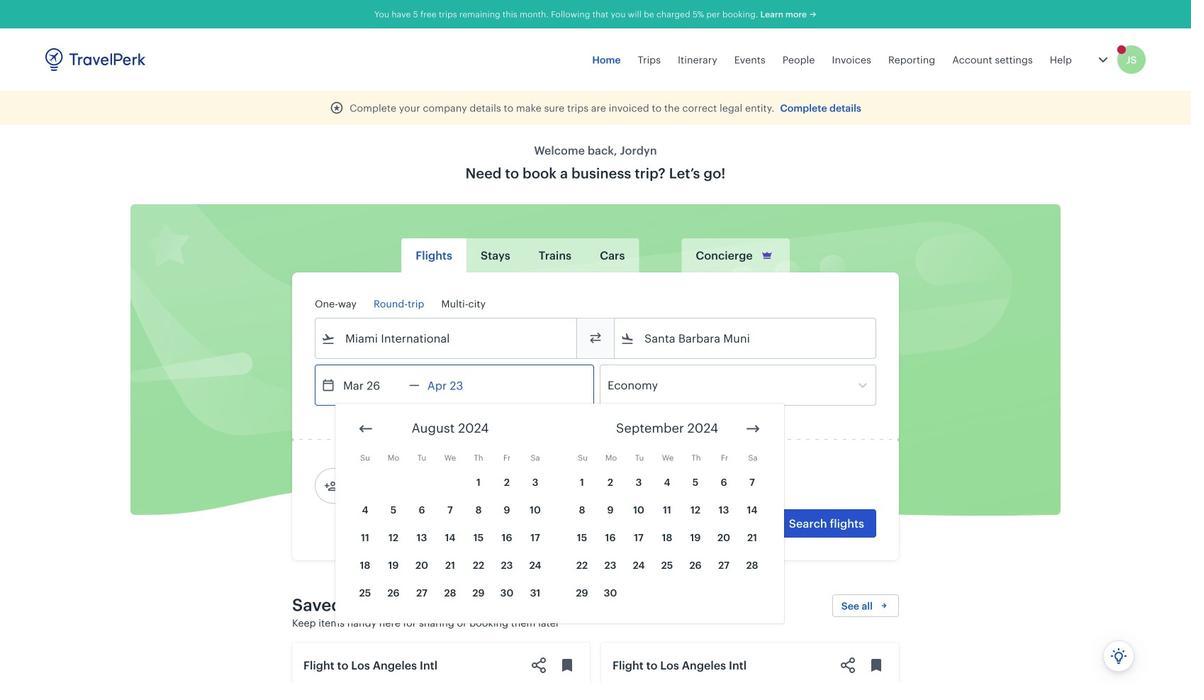 Task type: vqa. For each thing, say whether or not it's contained in the screenshot.
first Alaska Airlines icon from the bottom of the page
no



Task type: describe. For each thing, give the bounding box(es) containing it.
From search field
[[336, 327, 558, 350]]

To search field
[[635, 327, 858, 350]]

Return text field
[[420, 365, 494, 405]]

Add first traveler search field
[[338, 475, 486, 497]]

move forward to switch to the next month. image
[[745, 420, 762, 437]]



Task type: locate. For each thing, give the bounding box(es) containing it.
move backward to switch to the previous month. image
[[358, 420, 375, 437]]

calendar application
[[336, 404, 1192, 624]]

Depart text field
[[336, 365, 409, 405]]



